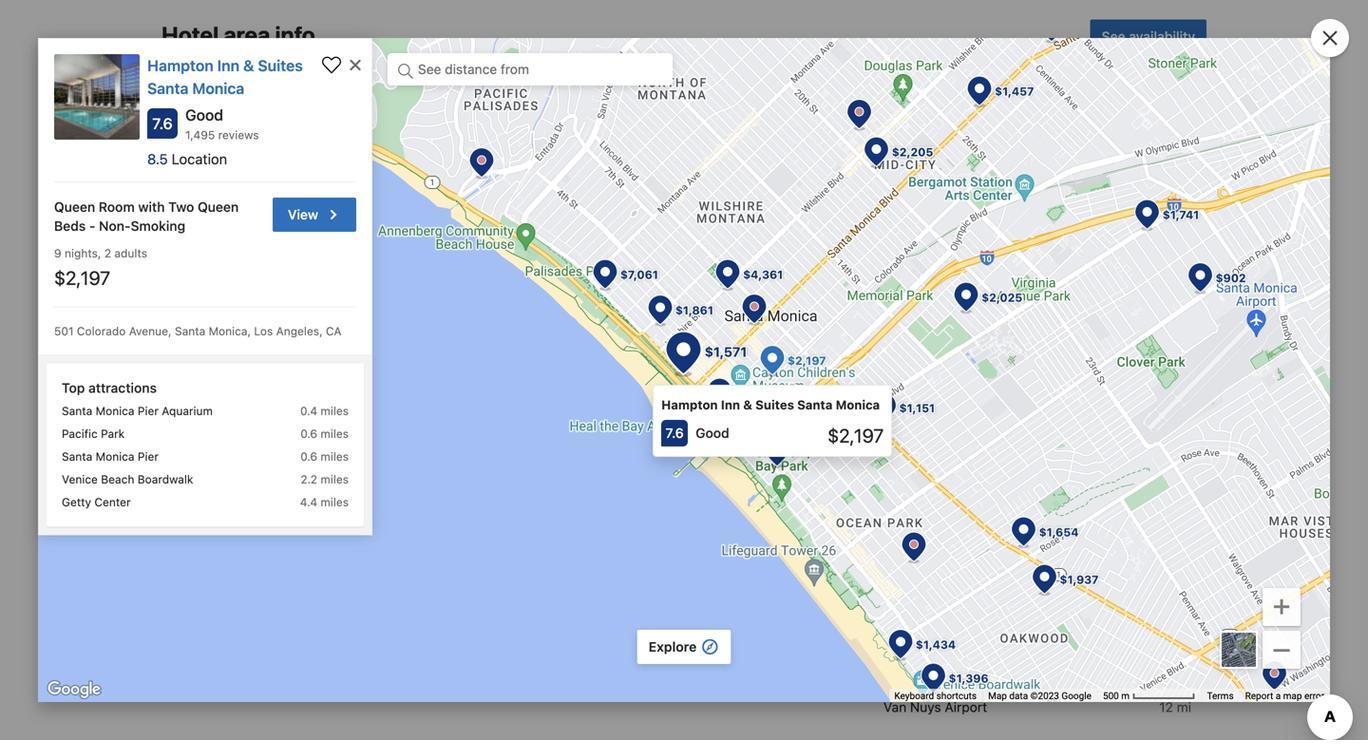 Task type: vqa. For each thing, say whether or not it's contained in the screenshot.
'region'
no



Task type: locate. For each thing, give the bounding box(es) containing it.
$1,396 $2,025
[[949, 291, 1023, 685]]

getty center for 4.5 mi
[[523, 255, 601, 270]]

12 mi for capitol records building
[[798, 376, 830, 392]]

2 miles from the top
[[321, 427, 349, 440]]

getty center inside map view "dialog"
[[62, 495, 131, 509]]

aquarium down tongva
[[162, 404, 213, 417]]

& down $1,571
[[743, 398, 752, 412]]

good inside good 1,495 reviews
[[185, 106, 223, 124]]

0.6 up 2.2 on the bottom of the page
[[300, 450, 317, 463]]

1,200
[[423, 186, 456, 202]]

top attractions up the house
[[549, 108, 661, 126]]

2 palisades from the top
[[162, 221, 219, 236]]

center inside map view "dialog"
[[94, 495, 131, 509]]

0 vertical spatial 4.5 mi
[[793, 255, 830, 270]]

international
[[962, 665, 1038, 681]]

subway down lower
[[884, 468, 931, 483]]

$902
[[1216, 271, 1246, 284]]

1 vertical spatial suites
[[756, 398, 794, 412]]

los inside los angeles county museum of art (lacma)
[[523, 323, 544, 339]]

palisades park
[[162, 152, 250, 168], [162, 460, 250, 476]]

mi for venice beach boardwalk
[[816, 221, 830, 236]]

center for 4.4 miles
[[94, 495, 131, 509]]

mi for los angeles international airport
[[1177, 665, 1192, 681]]

1 11 from the top
[[1161, 468, 1173, 483]]

getty inside map view "dialog"
[[62, 495, 91, 509]]

1 train from the top
[[884, 399, 914, 415]]

miles right 0.4
[[321, 404, 349, 417]]

1 0.6 from the top
[[300, 427, 317, 440]]

santa inside hampton inn & suites santa monica
[[147, 79, 189, 97]]

4 miles from the top
[[321, 473, 349, 486]]

map region
[[38, 38, 1330, 702]]

angeles inside los angeles county museum of art (lacma)
[[548, 323, 597, 339]]

top
[[549, 108, 576, 126], [62, 380, 85, 396]]

1 horizontal spatial scored  7.6 element
[[661, 420, 688, 446]]

1 vertical spatial &
[[743, 398, 752, 412]]

inn inside hampton inn & suites santa monica link
[[217, 57, 240, 75]]

park up santa monica pier
[[101, 427, 125, 440]]

0.6 down 0.4
[[300, 427, 317, 440]]

monica up tongva park
[[200, 323, 245, 339]]

scored  7.6 element
[[147, 108, 178, 139], [661, 420, 688, 446]]

suites down info
[[258, 57, 303, 75]]

center down natural history museum of los angeles county
[[636, 464, 678, 479]]

9 mi right 'art'
[[804, 333, 830, 348]]

+ _
[[1272, 586, 1291, 655]]

venice for 2.4 mi
[[523, 186, 564, 202]]

0.6
[[300, 427, 317, 440], [300, 450, 317, 463]]

venice
[[523, 186, 564, 202], [523, 221, 564, 236], [884, 221, 925, 236], [62, 473, 98, 486]]

1 vertical spatial tram
[[967, 433, 998, 449]]

venice for 2.5 mi
[[523, 221, 564, 236]]

500 for 500 ft
[[1154, 152, 1179, 168]]

mi for los angeles county museum of art (lacma)
[[816, 333, 830, 348]]

venice beach boardwalk inside map view "dialog"
[[62, 473, 193, 486]]

2 vertical spatial center
[[94, 495, 131, 509]]

1 horizontal spatial 500
[[1154, 152, 1179, 168]]

0 vertical spatial 9 mi
[[804, 289, 830, 305]]

santa monica pier aquarium up pacific park
[[62, 404, 213, 417]]

1 miles from the top
[[321, 404, 349, 417]]

train left 'upper'
[[884, 399, 914, 415]]

hampton inn & suites santa monica up what's
[[147, 57, 303, 97]]

4.5 mi for dockweiler state beach
[[1154, 289, 1192, 305]]

santa monica pier aquarium up tongva park
[[162, 323, 334, 339]]

getty center
[[523, 255, 601, 270], [62, 495, 131, 509]]

_ link
[[1263, 619, 1301, 669]]

4.5 mi for getty center
[[793, 255, 830, 270]]

capitol records building
[[523, 376, 673, 392]]

boardwalk for 2.2 miles
[[138, 473, 193, 486]]

park inside map view "dialog"
[[101, 427, 125, 440]]

7.6 up scored  8.5 element
[[152, 114, 173, 133]]

9 inside 9 nights, 2 adults $2,197
[[54, 247, 61, 260]]

0 vertical spatial center
[[560, 255, 601, 270]]

1 vertical spatial 0.6
[[300, 450, 317, 463]]

+
[[1272, 586, 1291, 622]]

1 vertical spatial train
[[884, 433, 914, 449]]

12 for van nuys airport
[[1159, 699, 1173, 715]]

2 subway from the top
[[884, 502, 931, 518]]

2 palisades park from the top
[[162, 460, 250, 476]]

1 vertical spatial 9 mi
[[804, 333, 830, 348]]

los inside natural history museum of los angeles county
[[690, 411, 712, 426]]

2 0.6 miles from the top
[[300, 450, 349, 463]]

los right of
[[690, 411, 712, 426]]

9 left nights,
[[54, 247, 61, 260]]

scored  7.6 element up scored  8.5 element
[[147, 108, 178, 139]]

beach down santa monica pier
[[101, 473, 134, 486]]

2 horizontal spatial &
[[743, 398, 752, 412]]

ft right 0
[[821, 574, 830, 590]]

attractions inside map view "dialog"
[[88, 380, 157, 396]]

501 colorado avenue, santa monica, los angeles, ca
[[54, 324, 342, 338]]

beach inside map view "dialog"
[[101, 473, 134, 486]]

0 vertical spatial aquarium
[[276, 323, 334, 339]]

getty center down santa monica pier
[[62, 495, 131, 509]]

$2,205
[[892, 146, 933, 159]]

attractions
[[580, 108, 661, 126], [88, 380, 157, 396]]

marina del rey beach
[[884, 255, 1017, 270]]

boardwalk inside map view "dialog"
[[138, 473, 193, 486]]

0 vertical spatial angeles
[[548, 323, 597, 339]]

train down $1,151
[[884, 433, 914, 449]]

0 vertical spatial attractions
[[580, 108, 661, 126]]

palisades park down "1,495" on the left of page
[[162, 152, 250, 168]]

0 vertical spatial hampton inn & suites santa monica
[[147, 57, 303, 97]]

mi
[[816, 152, 830, 168], [816, 186, 830, 202], [1177, 186, 1192, 202], [816, 221, 830, 236], [1177, 221, 1192, 236], [816, 255, 830, 270], [1177, 255, 1192, 270], [816, 289, 830, 305], [1177, 289, 1192, 305], [816, 333, 830, 348], [816, 376, 830, 392], [1177, 399, 1192, 415], [816, 420, 830, 436], [1177, 433, 1192, 449], [816, 464, 830, 479], [1177, 468, 1192, 483], [1177, 511, 1192, 527], [1177, 631, 1192, 647], [1177, 665, 1192, 681], [1177, 699, 1192, 715]]

report
[[1245, 690, 1273, 702]]

1 vertical spatial 11
[[1161, 511, 1173, 527]]

12 mi for van nuys airport
[[1159, 699, 1192, 715]]

ft for 700 ft
[[460, 152, 469, 168]]

1 horizontal spatial $2,197
[[788, 354, 826, 367]]

museum down '$7,061'
[[654, 289, 706, 305]]

0 horizontal spatial $2,197
[[54, 266, 110, 289]]

smoking
[[131, 218, 185, 234]]

hotel area info
[[162, 22, 315, 48]]

airport down $1,396
[[945, 699, 987, 715]]

public transit
[[910, 355, 1008, 373]]

scored  7.6 element down building on the bottom left of the page
[[661, 420, 688, 446]]

0 horizontal spatial 7.6
[[152, 114, 173, 133]]

venice down eames
[[523, 186, 564, 202]]

closest
[[910, 586, 966, 604]]

subway for hollywood/highland
[[884, 468, 931, 483]]

1 horizontal spatial hampton inn & suites santa monica
[[661, 398, 880, 412]]

museum inside natural history museum of los angeles county
[[618, 411, 671, 426]]

museum inside los angeles county museum of art (lacma)
[[648, 323, 701, 339]]

good right of
[[696, 425, 729, 441]]

venice beach boardwalk down skate
[[523, 221, 673, 236]]

keyboard shortcuts
[[894, 690, 977, 702]]

miles for santa monica pier aquarium
[[321, 404, 349, 417]]

2 train from the top
[[884, 433, 914, 449]]

1 vertical spatial angeles
[[716, 411, 765, 426]]

queen right two
[[198, 199, 239, 215]]

monica up pacific park
[[96, 404, 134, 417]]

subway up the station
[[884, 502, 931, 518]]

1 horizontal spatial boardwalk
[[609, 221, 673, 236]]

center for 4.5 mi
[[560, 255, 601, 270]]

museum for history
[[618, 411, 671, 426]]

1 vertical spatial $2,197
[[788, 354, 826, 367]]

palisades up the restaurants
[[162, 460, 219, 476]]

2 vertical spatial airport
[[945, 699, 987, 715]]

records
[[569, 376, 620, 392]]

room
[[99, 199, 135, 215]]

9 for los angeles county museum of art (lacma)
[[804, 333, 812, 348]]

0 horizontal spatial attractions
[[88, 380, 157, 396]]

closest airports
[[910, 586, 1030, 604]]

view link
[[273, 198, 356, 232]]

los up the keyboard in the bottom of the page
[[884, 665, 905, 681]]

1 horizontal spatial 7.6
[[666, 425, 684, 441]]

venice down santa monica pier
[[62, 473, 98, 486]]

4.5 down 2.5
[[793, 255, 812, 270]]

ft right 1,300
[[460, 221, 469, 236]]

boardwalk for 2.5 mi
[[609, 221, 673, 236]]

inn down hotel area info
[[217, 57, 240, 75]]

1 vertical spatial 7.6
[[666, 425, 684, 441]]

western
[[1004, 502, 1055, 518]]

county down automotive on the left of the page
[[601, 323, 645, 339]]

1 vertical spatial scored  7.6 element
[[661, 420, 688, 446]]

6 mi
[[1165, 665, 1192, 681]]

state right rogers
[[956, 186, 989, 202]]

0 ft
[[809, 574, 830, 590]]

tram down upper tram station
[[967, 433, 998, 449]]

1 vertical spatial 9
[[804, 289, 812, 305]]

$2,197 down nights,
[[54, 266, 110, 289]]

mi for will rogers state beach
[[1177, 186, 1192, 202]]

1 vertical spatial top
[[62, 380, 85, 396]]

boardwalk up '$7,061'
[[609, 221, 673, 236]]

1 vertical spatial 500
[[1103, 690, 1119, 702]]

1 vertical spatial subway
[[884, 502, 931, 518]]

2.3 mi
[[1154, 631, 1192, 647]]

1 0.6 miles from the top
[[300, 427, 349, 440]]

public
[[910, 355, 956, 373]]

9 right 'art'
[[804, 333, 812, 348]]

venice inside map view "dialog"
[[62, 473, 98, 486]]

2 vertical spatial museum
[[618, 411, 671, 426]]

9 down 2.5 mi
[[804, 289, 812, 305]]

venice down venice skate park
[[523, 221, 564, 236]]

11
[[1161, 468, 1173, 483], [1161, 511, 1173, 527]]

airport up google
[[1042, 665, 1084, 681]]

attractions up the house
[[580, 108, 661, 126]]

9 mi for los angeles county museum of art (lacma)
[[804, 333, 830, 348]]

hampton inside hampton inn & suites santa monica
[[147, 57, 214, 75]]

station for upper tram station
[[1002, 399, 1046, 415]]

1 palisades from the top
[[162, 152, 219, 168]]

museum down $1,861
[[648, 323, 701, 339]]

palisades down two
[[162, 221, 219, 236]]

1 vertical spatial palisades park
[[162, 460, 250, 476]]

7.6 down building on the bottom left of the page
[[666, 425, 684, 441]]

error
[[1305, 690, 1325, 702]]

2 vertical spatial palisades
[[162, 460, 219, 476]]

2 11 from the top
[[1161, 511, 1173, 527]]

lower tram station
[[926, 433, 1044, 449]]

500 left "m"
[[1103, 690, 1119, 702]]

0 vertical spatial 7.6
[[152, 114, 173, 133]]

tongva
[[162, 357, 206, 373]]

angeles for los angeles county museum of art (lacma)
[[548, 323, 597, 339]]

0 vertical spatial getty center
[[523, 255, 601, 270]]

top inside map view "dialog"
[[62, 380, 85, 396]]

train for upper tram station
[[884, 399, 914, 415]]

1 vertical spatial 4.5 mi
[[1154, 289, 1192, 305]]

1 vertical spatial good
[[696, 425, 729, 441]]

hampton inn & suites santa monica link
[[147, 57, 303, 97]]

12 for natural history museum of los angeles county
[[798, 420, 812, 436]]

los right monica,
[[254, 324, 273, 338]]

0 horizontal spatial top attractions
[[62, 380, 157, 396]]

google image
[[43, 677, 105, 702]]

beach
[[970, 152, 1009, 168], [992, 186, 1030, 202], [567, 221, 606, 236], [928, 221, 967, 236], [979, 255, 1017, 270], [991, 289, 1029, 305], [248, 392, 286, 407], [101, 473, 134, 486]]

pier
[[248, 323, 272, 339], [138, 404, 159, 417], [138, 450, 159, 463]]

1 horizontal spatial inn
[[721, 398, 740, 412]]

state down rey
[[955, 289, 987, 305]]

palisades for 700 ft
[[162, 152, 219, 168]]

palisades
[[162, 152, 219, 168], [162, 221, 219, 236], [162, 460, 219, 476]]

park
[[223, 152, 250, 168], [605, 186, 633, 202], [223, 221, 250, 236], [209, 357, 237, 373], [101, 427, 125, 440], [223, 460, 250, 476]]

0 vertical spatial pier
[[248, 323, 272, 339]]

1 vertical spatial station
[[1001, 433, 1044, 449]]

9 mi
[[804, 289, 830, 305], [804, 333, 830, 348]]

hampton inn & suites santa monica up $3,039
[[661, 398, 880, 412]]

1 vertical spatial aquarium
[[162, 404, 213, 417]]

boardwalk down santa monica pier
[[138, 473, 193, 486]]

queen
[[54, 199, 95, 215], [198, 199, 239, 215]]

4.5 mi down '3.3 mi'
[[1154, 289, 1192, 305]]

1.3 mi
[[1156, 186, 1192, 202]]

0 horizontal spatial hampton
[[147, 57, 214, 75]]

boardwalk
[[609, 221, 673, 236], [138, 473, 193, 486]]

500 inside "button"
[[1103, 690, 1119, 702]]

$7,061
[[620, 268, 658, 281]]

0 horizontal spatial venice beach boardwalk
[[62, 473, 193, 486]]

2 9 mi from the top
[[804, 333, 830, 348]]

1 horizontal spatial hampton
[[661, 398, 718, 412]]

1 9 mi from the top
[[804, 289, 830, 305]]

angeles
[[548, 323, 597, 339], [716, 411, 765, 426], [909, 665, 958, 681]]

500 up 1.3
[[1154, 152, 1179, 168]]

0 horizontal spatial angeles
[[548, 323, 597, 339]]

rey
[[953, 255, 975, 270]]

2 11 mi from the top
[[1161, 511, 1192, 527]]

art
[[723, 323, 741, 339]]

station
[[884, 521, 925, 537]]

top up eames house
[[549, 108, 576, 126]]

top attractions inside map view "dialog"
[[62, 380, 157, 396]]

2.2 miles
[[301, 473, 349, 486]]

mi for petersen automotive museum
[[816, 289, 830, 305]]

0 vertical spatial venice beach boardwalk
[[523, 221, 673, 236]]

& down area
[[243, 57, 254, 75]]

0 horizontal spatial hampton inn & suites santa monica
[[147, 57, 303, 97]]

upper
[[926, 399, 964, 415]]

suites up $3,039
[[756, 398, 794, 412]]

beach down marina del rey beach
[[991, 289, 1029, 305]]

station up hollywood/highland
[[1001, 433, 1044, 449]]

4.5 mi down 2.5 mi
[[793, 255, 830, 270]]

1 vertical spatial 0.6 miles
[[300, 450, 349, 463]]

angeles,
[[276, 324, 323, 338]]

miles for santa monica pier
[[321, 450, 349, 463]]

ft right "1,200" at left top
[[460, 186, 469, 202]]

500 ft
[[1154, 152, 1192, 168]]

hampton down hotel at the top
[[147, 57, 214, 75]]

miles down 0.4 miles
[[321, 427, 349, 440]]

1 vertical spatial museum
[[648, 323, 701, 339]]

getty center for 4.4 miles
[[62, 495, 131, 509]]

miles up 2.2 miles
[[321, 450, 349, 463]]

getty down santa monica pier
[[62, 495, 91, 509]]

12 mi for california science center
[[798, 464, 830, 479]]

1 horizontal spatial venice beach boardwalk
[[523, 221, 673, 236]]

3 miles from the top
[[321, 450, 349, 463]]

$2,197 left lower
[[828, 424, 884, 446]]

0 vertical spatial tram
[[968, 399, 999, 415]]

12 mi for natural history museum of los angeles county
[[798, 420, 830, 436]]

mi for dockweiler state beach
[[1177, 289, 1192, 305]]

1 vertical spatial boardwalk
[[138, 473, 193, 486]]

0 horizontal spatial getty center
[[62, 495, 131, 509]]

top attractions
[[549, 108, 661, 126], [62, 380, 157, 396]]

0 horizontal spatial county
[[523, 430, 567, 445]]

0 vertical spatial 500
[[1154, 152, 1179, 168]]

lower
[[926, 433, 963, 449]]

&
[[243, 57, 254, 75], [743, 398, 752, 412], [281, 526, 292, 544]]

0.6 for pacific park
[[300, 427, 317, 440]]

1 vertical spatial 11 mi
[[1161, 511, 1192, 527]]

beaches
[[910, 108, 973, 126]]

0 vertical spatial 4.5
[[793, 255, 812, 270]]

museum down building on the bottom left of the page
[[618, 411, 671, 426]]

hampton down building on the bottom left of the page
[[661, 398, 718, 412]]

1 horizontal spatial top
[[549, 108, 576, 126]]

county inside los angeles county museum of art (lacma)
[[601, 323, 645, 339]]

miles for pacific park
[[321, 427, 349, 440]]

11 mi for wilshire / western lacmta station
[[1161, 511, 1192, 527]]

4.5 for dockweiler state beach
[[1154, 289, 1173, 305]]

getty for 4.5 mi
[[523, 255, 556, 270]]

venice beach boardwalk
[[523, 221, 673, 236], [62, 473, 193, 486]]

info
[[275, 22, 315, 48]]

state
[[956, 186, 989, 202], [955, 289, 987, 305]]

& left cafes
[[281, 526, 292, 544]]

center down santa monica pier
[[94, 495, 131, 509]]

ft for 1,300 ft
[[460, 221, 469, 236]]

0 horizontal spatial top
[[62, 380, 85, 396]]

0 vertical spatial getty
[[523, 255, 556, 270]]

getty
[[523, 255, 556, 270], [62, 495, 91, 509]]

0 vertical spatial $2,197
[[54, 266, 110, 289]]

santa
[[147, 79, 189, 97], [884, 152, 919, 168], [162, 323, 197, 339], [175, 324, 205, 338], [162, 392, 197, 407], [797, 398, 833, 412], [62, 404, 92, 417], [62, 450, 92, 463], [884, 631, 919, 647]]

0 vertical spatial train
[[884, 399, 914, 415]]

1 horizontal spatial angeles
[[716, 411, 765, 426]]

los up (lacma)
[[523, 323, 544, 339]]

2 horizontal spatial $2,197
[[828, 424, 884, 446]]

1 vertical spatial santa monica pier aquarium
[[62, 404, 213, 417]]

mi for venice skate park
[[816, 186, 830, 202]]

0 horizontal spatial 500
[[1103, 690, 1119, 702]]

aquarium up bounce
[[276, 323, 334, 339]]

0
[[809, 574, 817, 590]]

see availability
[[1102, 29, 1195, 44]]

top up pacific at the left
[[62, 380, 85, 396]]

0 vertical spatial scored  7.6 element
[[147, 108, 178, 139]]

santa monica pier aquarium
[[162, 323, 334, 339], [62, 404, 213, 417]]

0 vertical spatial 0.6 miles
[[300, 427, 349, 440]]

0 vertical spatial station
[[1002, 399, 1046, 415]]

angeles right of
[[716, 411, 765, 426]]

1 vertical spatial inn
[[721, 398, 740, 412]]

4.5 down 3.3 at the top right
[[1154, 289, 1173, 305]]

0 horizontal spatial 4.5
[[793, 255, 812, 270]]

miles for getty center
[[321, 495, 349, 509]]

county inside natural history museum of los angeles county
[[523, 430, 567, 445]]

tram for upper
[[968, 399, 999, 415]]

del
[[929, 255, 949, 270]]

1 subway from the top
[[884, 468, 931, 483]]

2 vertical spatial 9
[[804, 333, 812, 348]]

airport up los angeles international airport
[[970, 631, 1013, 647]]

0 vertical spatial airport
[[970, 631, 1013, 647]]

santa monica pier aquarium inside map view "dialog"
[[62, 404, 213, 417]]

1 horizontal spatial good
[[696, 425, 729, 441]]

9 mi down 2.5 mi
[[804, 289, 830, 305]]

2 0.6 from the top
[[300, 450, 317, 463]]

1 horizontal spatial county
[[601, 323, 645, 339]]

0 vertical spatial palisades
[[162, 152, 219, 168]]

0 horizontal spatial aquarium
[[162, 404, 213, 417]]

1 horizontal spatial 4.5
[[1154, 289, 1173, 305]]

getty for 4.4 miles
[[62, 495, 91, 509]]

map data ©2023 google
[[988, 690, 1092, 702]]

1 vertical spatial attractions
[[88, 380, 157, 396]]

los inside map view "dialog"
[[254, 324, 273, 338]]

station
[[1002, 399, 1046, 415], [1001, 433, 1044, 449]]

county down natural at the left bottom of the page
[[523, 430, 567, 445]]

9
[[54, 247, 61, 260], [804, 289, 812, 305], [804, 333, 812, 348]]

0 vertical spatial &
[[243, 57, 254, 75]]

1 vertical spatial top attractions
[[62, 380, 157, 396]]

0.6 miles
[[300, 427, 349, 440], [300, 450, 349, 463]]

good up "1,495" on the left of page
[[185, 106, 223, 124]]

dockweiler state beach
[[884, 289, 1029, 305]]

0 vertical spatial 11
[[1161, 468, 1173, 483]]

attractions up pacific park
[[88, 380, 157, 396]]

1 vertical spatial getty center
[[62, 495, 131, 509]]

getty center up petersen
[[523, 255, 601, 270]]

van nuys airport
[[884, 699, 987, 715]]

getty up petersen
[[523, 255, 556, 270]]

1 vertical spatial getty
[[62, 495, 91, 509]]

tram up lower tram station
[[968, 399, 999, 415]]

1 vertical spatial pier
[[138, 404, 159, 417]]

0 horizontal spatial getty
[[62, 495, 91, 509]]

1 horizontal spatial queen
[[198, 199, 239, 215]]

1 horizontal spatial top attractions
[[549, 108, 661, 126]]

view
[[288, 207, 318, 222]]

park down monica,
[[209, 357, 237, 373]]

park down clubhouse
[[223, 221, 250, 236]]

5 miles from the top
[[321, 495, 349, 509]]

1 11 mi from the top
[[1161, 468, 1192, 483]]

1 vertical spatial venice beach boardwalk
[[62, 473, 193, 486]]

angeles up keyboard shortcuts button
[[909, 665, 958, 681]]

2 vertical spatial angeles
[[909, 665, 958, 681]]

scored  8.5 element
[[147, 151, 172, 167]]

0 vertical spatial county
[[601, 323, 645, 339]]

monica up what's
[[192, 79, 244, 97]]

_
[[1274, 619, 1290, 655]]



Task type: describe. For each thing, give the bounding box(es) containing it.
los angeles international airport
[[884, 665, 1084, 681]]

close info window image
[[347, 56, 364, 73]]

3.3
[[1154, 255, 1173, 270]]

12 for capitol records building
[[798, 376, 812, 392]]

bounce
[[290, 392, 336, 407]]

dockweiler
[[884, 289, 951, 305]]

+ link
[[1263, 586, 1301, 626]]

0.6 miles for pacific park
[[300, 427, 349, 440]]

ft for 500 ft
[[1182, 152, 1192, 168]]

mi for marina del rey beach
[[1177, 255, 1192, 270]]

nuys
[[910, 699, 941, 715]]

natural history museum of los angeles county
[[523, 411, 765, 445]]

monica left $1,151
[[836, 398, 880, 412]]

$3,039
[[792, 445, 834, 458]]

2 vertical spatial $2,197
[[828, 424, 884, 446]]

pacific
[[62, 427, 98, 440]]

$2,197 inside 9 nights, 2 adults $2,197
[[54, 266, 110, 289]]

beds
[[54, 218, 86, 234]]

mi for capitol records building
[[816, 376, 830, 392]]

1.5
[[795, 152, 812, 168]]

1 palisades park from the top
[[162, 152, 250, 168]]

0.4
[[300, 404, 317, 417]]

ft for 1,200 ft
[[460, 186, 469, 202]]

0 vertical spatial santa monica pier aquarium
[[162, 323, 334, 339]]

$1,861
[[675, 304, 714, 317]]

good for good
[[696, 425, 729, 441]]

1 vertical spatial hampton inn & suites santa monica
[[661, 398, 880, 412]]

subway for wilshire / western lacmta station
[[884, 502, 931, 518]]

0.4 miles
[[300, 404, 349, 417]]

0.6 for santa monica pier
[[300, 450, 317, 463]]

mi for natural history museum of los angeles county
[[816, 420, 830, 436]]

mi for venice beach
[[1177, 221, 1192, 236]]

aquarium inside map view "dialog"
[[162, 404, 213, 417]]

restaurants
[[188, 526, 277, 544]]

1 queen from the left
[[54, 199, 95, 215]]

scored  7.6 element for _
[[661, 420, 688, 446]]

nights,
[[65, 247, 101, 260]]

samos
[[162, 186, 203, 202]]

monica up will rogers state beach
[[922, 152, 967, 168]]

monica down tongva park
[[200, 392, 245, 407]]

0.6 miles for santa monica pier
[[300, 450, 349, 463]]

500 m
[[1103, 690, 1132, 702]]

1.7
[[1157, 221, 1173, 236]]

ca
[[326, 324, 342, 338]]

mi for california science center
[[816, 464, 830, 479]]

beach down in
[[970, 152, 1009, 168]]

9 for petersen automotive museum
[[804, 289, 812, 305]]

adults
[[114, 247, 147, 260]]

natural
[[523, 411, 567, 426]]

$1,654
[[1039, 525, 1079, 539]]

2 queen from the left
[[198, 199, 239, 215]]

1,300
[[423, 221, 456, 236]]

see availability button
[[1090, 20, 1207, 54]]

skate
[[567, 186, 602, 202]]

rated element
[[172, 151, 227, 167]]

hollywood/highland
[[944, 468, 1067, 483]]

8.5 location
[[147, 151, 227, 167]]

4.5 for getty center
[[793, 255, 812, 270]]

7.6 for view
[[152, 114, 173, 133]]

airport for van nuys airport
[[945, 699, 987, 715]]

1 horizontal spatial &
[[281, 526, 292, 544]]

m
[[1121, 690, 1130, 702]]

lacmta
[[1058, 502, 1111, 518]]

house
[[567, 152, 606, 168]]

venice for 2.2 miles
[[62, 473, 98, 486]]

©2023
[[1031, 690, 1059, 702]]

pier for 0.4 miles
[[138, 404, 159, 417]]

11 for hollywood/highland
[[1161, 468, 1173, 483]]

transit
[[960, 355, 1008, 373]]

mi for van nuys airport
[[1177, 699, 1192, 715]]

(lacma)
[[523, 342, 578, 358]]

angeles for los angeles international airport
[[909, 665, 958, 681]]

capitol
[[523, 376, 566, 392]]

4.4
[[300, 495, 317, 509]]

shortcuts
[[937, 690, 977, 702]]

2 horizontal spatial center
[[636, 464, 678, 479]]

$2,025
[[982, 291, 1023, 304]]

santa monica beach bounce
[[162, 392, 336, 407]]

neighborhood
[[1021, 108, 1127, 126]]

pier for 0.6 miles
[[138, 450, 159, 463]]

wilshire / western lacmta station
[[884, 502, 1111, 537]]

queen room with two queen beds - non-smoking
[[54, 199, 239, 234]]

0 horizontal spatial &
[[243, 57, 254, 75]]

tram for lower
[[967, 433, 998, 449]]

2.5 mi
[[793, 221, 830, 236]]

501
[[54, 324, 74, 338]]

beach right rey
[[979, 255, 1017, 270]]

venice beach boardwalk for 2.5 mi
[[523, 221, 673, 236]]

0 vertical spatial state
[[956, 186, 989, 202]]

700
[[433, 152, 456, 168]]

12 for california science center
[[798, 464, 812, 479]]

beaches in the neighborhood
[[910, 108, 1127, 126]]

airports
[[970, 586, 1030, 604]]

data
[[1009, 690, 1028, 702]]

1.5 mi
[[795, 152, 830, 168]]

mi for getty center
[[816, 255, 830, 270]]

1 vertical spatial state
[[955, 289, 987, 305]]

1 vertical spatial airport
[[1042, 665, 1084, 681]]

see
[[1102, 29, 1126, 44]]

$1,396
[[949, 672, 989, 685]]

explore
[[649, 639, 697, 655]]

$1,571
[[705, 344, 747, 360]]

with
[[138, 199, 165, 215]]

3 palisades from the top
[[162, 460, 219, 476]]

$1,741
[[1163, 208, 1199, 221]]

ft for 0 ft
[[821, 574, 830, 590]]

beach down skate
[[567, 221, 606, 236]]

11 for wilshire / western lacmta station
[[1161, 511, 1173, 527]]

area
[[224, 22, 270, 48]]

will rogers state beach
[[884, 186, 1030, 202]]

map view dialog
[[0, 0, 1368, 740]]

terms link
[[1207, 690, 1234, 702]]

monica down pacific park
[[96, 450, 134, 463]]

park up the restaurants
[[223, 460, 250, 476]]

2
[[104, 247, 111, 260]]

petersen automotive museum
[[523, 289, 706, 305]]

eames
[[523, 152, 563, 168]]

4.4 miles
[[300, 495, 349, 509]]

good 1,495 reviews
[[185, 106, 259, 142]]

california
[[523, 464, 581, 479]]

train for lower tram station
[[884, 433, 914, 449]]

6
[[1165, 665, 1173, 681]]

1,300 ft
[[423, 221, 469, 236]]

$1,151
[[899, 401, 935, 415]]

beach left 0.4
[[248, 392, 286, 407]]

pacific park
[[62, 427, 125, 440]]

9 nights, 2 adults $2,197
[[54, 247, 147, 289]]

monica inside hampton inn & suites santa monica
[[192, 79, 244, 97]]

science
[[584, 464, 633, 479]]

scored  7.6 element for view
[[147, 108, 178, 139]]

11 mi for hollywood/highland
[[1161, 468, 1192, 483]]

good for good 1,495 reviews
[[185, 106, 223, 124]]

0 vertical spatial top attractions
[[549, 108, 661, 126]]

500 for 500 m
[[1103, 690, 1119, 702]]

See distance from search field
[[388, 53, 673, 86]]

9 mi for petersen automotive museum
[[804, 289, 830, 305]]

1 vertical spatial hampton
[[661, 398, 718, 412]]

1 horizontal spatial suites
[[756, 398, 794, 412]]

beach down 'santa monica beach'
[[992, 186, 1030, 202]]

venice for 1.7 mi
[[884, 221, 925, 236]]

/
[[996, 502, 1000, 518]]

1.7 mi
[[1157, 221, 1192, 236]]

park right skate
[[605, 186, 633, 202]]

500 m button
[[1097, 689, 1202, 703]]

venice beach boardwalk for 2.2 miles
[[62, 473, 193, 486]]

airport for santa monica airport
[[970, 631, 1013, 647]]

mi for eames house
[[816, 152, 830, 168]]

1,495
[[185, 128, 215, 142]]

palisades for 1,300 ft
[[162, 221, 219, 236]]

0 vertical spatial top
[[549, 108, 576, 126]]

0 horizontal spatial suites
[[258, 57, 303, 75]]

automotive
[[580, 289, 650, 305]]

park down reviews
[[223, 152, 250, 168]]

angeles inside natural history museum of los angeles county
[[716, 411, 765, 426]]

museum for automotive
[[654, 289, 706, 305]]

santa monica pier
[[62, 450, 159, 463]]

7.6 for _
[[666, 425, 684, 441]]

-
[[89, 218, 95, 234]]

mi for santa monica airport
[[1177, 631, 1192, 647]]

eames house
[[523, 152, 606, 168]]

monica,
[[209, 324, 251, 338]]

monica down 'closest'
[[922, 631, 967, 647]]

miles for venice beach boardwalk
[[321, 473, 349, 486]]

station for lower tram station
[[1001, 433, 1044, 449]]

report a map error
[[1245, 690, 1325, 702]]

beach up marina del rey beach
[[928, 221, 967, 236]]



